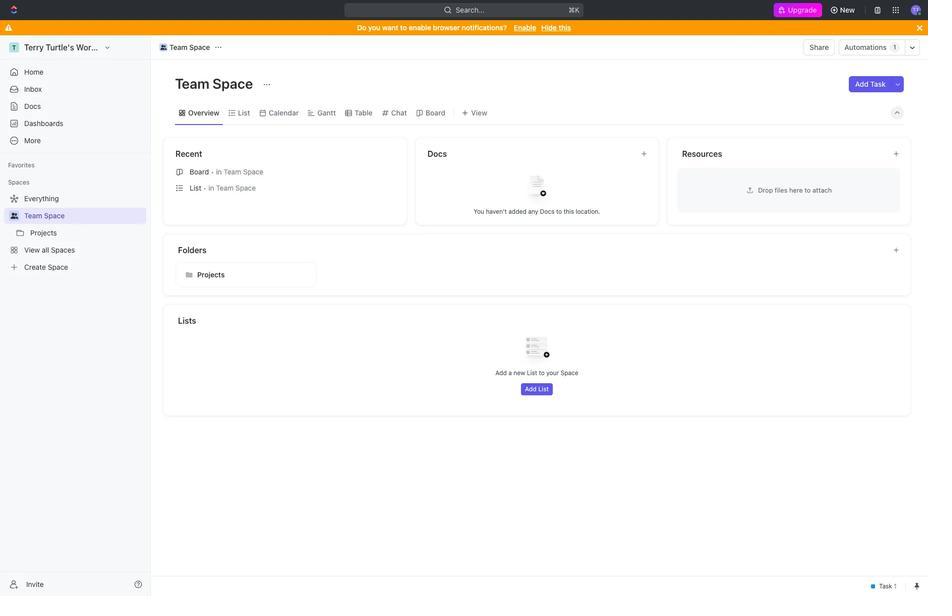 Task type: locate. For each thing, give the bounding box(es) containing it.
board for board • in team space
[[190, 167, 209, 176]]

tree
[[4, 191, 146, 275]]

projects up all
[[30, 229, 57, 237]]

docs inside 'sidebar' navigation
[[24, 102, 41, 110]]

dashboards link
[[4, 116, 146, 132]]

here
[[789, 186, 803, 194]]

all
[[42, 246, 49, 254]]

tree containing everything
[[4, 191, 146, 275]]

this right hide
[[559, 23, 571, 32]]

0 horizontal spatial in
[[208, 184, 214, 192]]

team down board • in team space
[[216, 184, 234, 192]]

enable
[[514, 23, 536, 32]]

1
[[893, 43, 896, 51]]

• inside list • in team space
[[203, 184, 206, 192]]

inbox link
[[4, 81, 146, 97]]

your
[[546, 369, 559, 377]]

0 vertical spatial •
[[211, 168, 214, 176]]

2 horizontal spatial docs
[[540, 208, 555, 215]]

docs down inbox
[[24, 102, 41, 110]]

to
[[400, 23, 407, 32], [805, 186, 811, 194], [556, 208, 562, 215], [539, 369, 545, 377]]

new
[[514, 369, 525, 377]]

1 horizontal spatial spaces
[[51, 246, 75, 254]]

add task button
[[849, 76, 892, 92]]

1 vertical spatial projects
[[197, 270, 225, 279]]

t
[[12, 44, 16, 51]]

• for board
[[211, 168, 214, 176]]

0 vertical spatial add
[[855, 80, 869, 88]]

1 horizontal spatial in
[[216, 167, 222, 176]]

space right your
[[561, 369, 578, 377]]

team space up the overview
[[175, 75, 256, 92]]

user group image
[[160, 45, 167, 50]]

view
[[471, 108, 487, 117], [24, 246, 40, 254]]

0 vertical spatial view
[[471, 108, 487, 117]]

0 vertical spatial board
[[426, 108, 445, 117]]

team
[[169, 43, 187, 51], [175, 75, 210, 92], [224, 167, 241, 176], [216, 184, 234, 192], [24, 211, 42, 220]]

list down recent
[[190, 184, 201, 192]]

turtle's
[[46, 43, 74, 52]]

view inside 'sidebar' navigation
[[24, 246, 40, 254]]

view left all
[[24, 246, 40, 254]]

any
[[528, 208, 538, 215]]

1 vertical spatial docs
[[428, 149, 447, 158]]

terry
[[24, 43, 44, 52]]

board down recent
[[190, 167, 209, 176]]

1 vertical spatial this
[[564, 208, 574, 215]]

1 vertical spatial board
[[190, 167, 209, 176]]

1 horizontal spatial board
[[426, 108, 445, 117]]

team space right user group icon
[[169, 43, 210, 51]]

space
[[189, 43, 210, 51], [213, 75, 253, 92], [243, 167, 263, 176], [236, 184, 256, 192], [44, 211, 65, 220], [48, 263, 68, 271], [561, 369, 578, 377]]

team space
[[169, 43, 210, 51], [175, 75, 256, 92], [24, 211, 65, 220]]

0 horizontal spatial board
[[190, 167, 209, 176]]

view right board 'link'
[[471, 108, 487, 117]]

favorites button
[[4, 159, 39, 172]]

add left task
[[855, 80, 869, 88]]

add down the add a new list to your space
[[525, 385, 537, 393]]

add task
[[855, 80, 886, 88]]

2 vertical spatial docs
[[540, 208, 555, 215]]

resources
[[682, 149, 722, 158]]

1 horizontal spatial view
[[471, 108, 487, 117]]

team space link
[[157, 41, 213, 53], [24, 208, 144, 224]]

docs link
[[4, 98, 146, 115]]

• inside board • in team space
[[211, 168, 214, 176]]

0 vertical spatial docs
[[24, 102, 41, 110]]

lists button
[[178, 315, 899, 327]]

2 vertical spatial team space
[[24, 211, 65, 220]]

spaces right all
[[51, 246, 75, 254]]

space down everything
[[44, 211, 65, 220]]

0 vertical spatial team space link
[[157, 41, 213, 53]]

projects link
[[30, 225, 144, 241]]

space up list link
[[213, 75, 253, 92]]

docs right any
[[540, 208, 555, 215]]

0 horizontal spatial team space link
[[24, 208, 144, 224]]

view inside button
[[471, 108, 487, 117]]

files
[[775, 186, 788, 194]]

• for list
[[203, 184, 206, 192]]

1 vertical spatial add
[[496, 369, 507, 377]]

this left location.
[[564, 208, 574, 215]]

list • in team space
[[190, 184, 256, 192]]

0 horizontal spatial projects
[[30, 229, 57, 237]]

spaces down favorites button
[[8, 179, 29, 186]]

team down everything
[[24, 211, 42, 220]]

list left calendar link
[[238, 108, 250, 117]]

0 vertical spatial this
[[559, 23, 571, 32]]

1 vertical spatial view
[[24, 246, 40, 254]]

to right here
[[805, 186, 811, 194]]

• down board • in team space
[[203, 184, 206, 192]]

0 horizontal spatial docs
[[24, 102, 41, 110]]

share button
[[804, 39, 835, 55]]

team right user group icon
[[169, 43, 187, 51]]

1 horizontal spatial add
[[525, 385, 537, 393]]

list
[[238, 108, 250, 117], [190, 184, 201, 192], [527, 369, 537, 377], [538, 385, 549, 393]]

2 vertical spatial add
[[525, 385, 537, 393]]

projects inside button
[[197, 270, 225, 279]]

projects down folders
[[197, 270, 225, 279]]

board inside 'link'
[[426, 108, 445, 117]]

0 horizontal spatial spaces
[[8, 179, 29, 186]]

automations
[[845, 43, 887, 51]]

task
[[870, 80, 886, 88]]

in down board • in team space
[[208, 184, 214, 192]]

spaces
[[8, 179, 29, 186], [51, 246, 75, 254]]

team space down everything
[[24, 211, 65, 220]]

add for add list
[[525, 385, 537, 393]]

everything link
[[4, 191, 144, 207]]

0 horizontal spatial add
[[496, 369, 507, 377]]

docs
[[24, 102, 41, 110], [428, 149, 447, 158], [540, 208, 555, 215]]

board right chat
[[426, 108, 445, 117]]

0 vertical spatial projects
[[30, 229, 57, 237]]

projects inside 'sidebar' navigation
[[30, 229, 57, 237]]

space right user group icon
[[189, 43, 210, 51]]

0 horizontal spatial •
[[203, 184, 206, 192]]

tt
[[913, 7, 919, 13]]

0 horizontal spatial view
[[24, 246, 40, 254]]

add
[[855, 80, 869, 88], [496, 369, 507, 377], [525, 385, 537, 393]]

gantt link
[[315, 106, 336, 120]]

view all spaces
[[24, 246, 75, 254]]

space up list • in team space
[[243, 167, 263, 176]]

add left a
[[496, 369, 507, 377]]

1 vertical spatial in
[[208, 184, 214, 192]]

0 vertical spatial in
[[216, 167, 222, 176]]

list down the add a new list to your space
[[538, 385, 549, 393]]

projects
[[30, 229, 57, 237], [197, 270, 225, 279]]

everything
[[24, 194, 59, 203]]

1 horizontal spatial docs
[[428, 149, 447, 158]]

in up list • in team space
[[216, 167, 222, 176]]

upgrade
[[788, 6, 817, 14]]

1 horizontal spatial •
[[211, 168, 214, 176]]

sidebar navigation
[[0, 35, 153, 596]]

added
[[509, 208, 527, 215]]

you
[[474, 208, 484, 215]]

upgrade link
[[774, 3, 822, 17]]

list right new
[[527, 369, 537, 377]]

•
[[211, 168, 214, 176], [203, 184, 206, 192]]

create space link
[[4, 259, 144, 275]]

1 vertical spatial team space link
[[24, 208, 144, 224]]

favorites
[[8, 161, 35, 169]]

resources button
[[682, 148, 885, 160]]

in
[[216, 167, 222, 176], [208, 184, 214, 192]]

docs down board 'link'
[[428, 149, 447, 158]]

1 horizontal spatial projects
[[197, 270, 225, 279]]

1 vertical spatial •
[[203, 184, 206, 192]]

board • in team space
[[190, 167, 263, 176]]

no lists icon. image
[[517, 329, 557, 369]]

0 vertical spatial spaces
[[8, 179, 29, 186]]

• up list • in team space
[[211, 168, 214, 176]]

2 horizontal spatial add
[[855, 80, 869, 88]]

team space inside tree
[[24, 211, 65, 220]]



Task type: describe. For each thing, give the bounding box(es) containing it.
in for list
[[208, 184, 214, 192]]

calendar link
[[267, 106, 299, 120]]

space down the view all spaces
[[48, 263, 68, 271]]

chat link
[[389, 106, 407, 120]]

a
[[509, 369, 512, 377]]

location.
[[576, 208, 600, 215]]

⌘k
[[569, 6, 580, 14]]

invite
[[26, 580, 44, 588]]

overview link
[[186, 106, 219, 120]]

enable
[[409, 23, 431, 32]]

create space
[[24, 263, 68, 271]]

add a new list to your space
[[496, 369, 578, 377]]

team up overview link
[[175, 75, 210, 92]]

tree inside 'sidebar' navigation
[[4, 191, 146, 275]]

terry turtle's workspace, , element
[[9, 42, 19, 52]]

to right any
[[556, 208, 562, 215]]

1 horizontal spatial team space link
[[157, 41, 213, 53]]

hide
[[541, 23, 557, 32]]

new
[[840, 6, 855, 14]]

terry turtle's workspace
[[24, 43, 118, 52]]

haven't
[[486, 208, 507, 215]]

no most used docs image
[[517, 167, 557, 208]]

1 vertical spatial team space
[[175, 75, 256, 92]]

tt button
[[908, 2, 924, 18]]

add list
[[525, 385, 549, 393]]

folders
[[178, 246, 207, 255]]

board link
[[424, 106, 445, 120]]

recent
[[176, 149, 202, 158]]

chat
[[391, 108, 407, 117]]

projects button
[[176, 262, 317, 288]]

want
[[382, 23, 398, 32]]

add for add task
[[855, 80, 869, 88]]

1 vertical spatial spaces
[[51, 246, 75, 254]]

view all spaces link
[[4, 242, 144, 258]]

you
[[368, 23, 380, 32]]

table link
[[353, 106, 373, 120]]

to right want at the left top of page
[[400, 23, 407, 32]]

create
[[24, 263, 46, 271]]

in for board
[[216, 167, 222, 176]]

view for view
[[471, 108, 487, 117]]

share
[[810, 43, 829, 51]]

lists
[[178, 316, 196, 325]]

home link
[[4, 64, 146, 80]]

user group image
[[10, 213, 18, 219]]

you haven't added any docs to this location.
[[474, 208, 600, 215]]

do you want to enable browser notifications? enable hide this
[[357, 23, 571, 32]]

list link
[[236, 106, 250, 120]]

drop files here to attach
[[758, 186, 832, 194]]

table
[[355, 108, 373, 117]]

view for view all spaces
[[24, 246, 40, 254]]

drop
[[758, 186, 773, 194]]

more
[[24, 136, 41, 145]]

workspace
[[76, 43, 118, 52]]

overview
[[188, 108, 219, 117]]

list inside button
[[538, 385, 549, 393]]

notifications?
[[462, 23, 507, 32]]

search...
[[456, 6, 485, 14]]

space down board • in team space
[[236, 184, 256, 192]]

view button
[[458, 106, 491, 120]]

new button
[[826, 2, 861, 18]]

home
[[24, 68, 44, 76]]

team inside 'sidebar' navigation
[[24, 211, 42, 220]]

more button
[[4, 133, 146, 149]]

add list button
[[521, 383, 553, 395]]

folders button
[[178, 244, 885, 256]]

browser
[[433, 23, 460, 32]]

dashboards
[[24, 119, 63, 128]]

add for add a new list to your space
[[496, 369, 507, 377]]

view button
[[458, 101, 491, 125]]

team up list • in team space
[[224, 167, 241, 176]]

attach
[[813, 186, 832, 194]]

calendar
[[269, 108, 299, 117]]

gantt
[[317, 108, 336, 117]]

to left your
[[539, 369, 545, 377]]

board for board
[[426, 108, 445, 117]]

do
[[357, 23, 366, 32]]

inbox
[[24, 85, 42, 93]]

0 vertical spatial team space
[[169, 43, 210, 51]]



Task type: vqa. For each thing, say whether or not it's contained in the screenshot.
Project to the bottom
no



